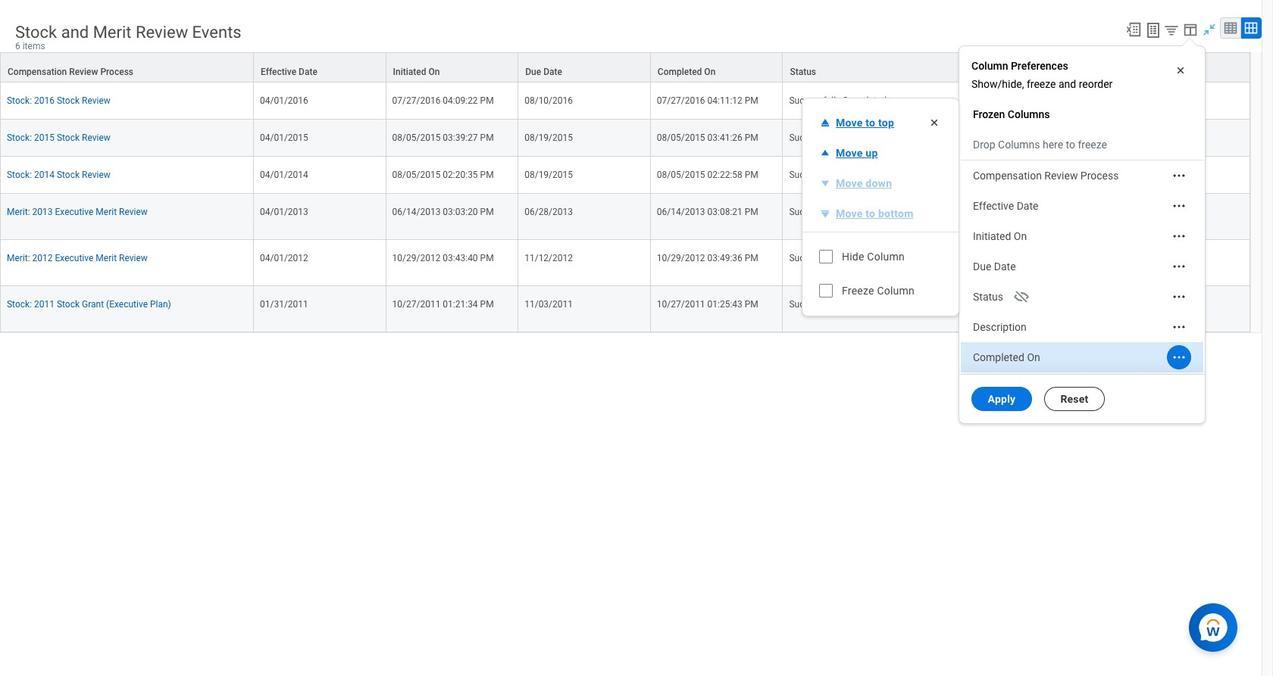 Task type: locate. For each thing, give the bounding box(es) containing it.
review up the compensation review process popup button
[[136, 23, 188, 42]]

to inside "button"
[[866, 207, 876, 219]]

0 horizontal spatial initiated
[[393, 67, 426, 77]]

date
[[299, 67, 318, 77], [544, 67, 562, 77], [1017, 200, 1039, 212], [994, 260, 1016, 273]]

1 07/27/2016 from the left
[[392, 96, 441, 106]]

due
[[525, 67, 541, 77], [973, 260, 992, 273]]

review down 'here'
[[1045, 169, 1078, 182]]

03:03:20
[[443, 207, 478, 218]]

1 horizontal spatial due date
[[973, 260, 1016, 273]]

move inside "button"
[[836, 207, 863, 219]]

04/01/2014
[[260, 170, 308, 181]]

0 horizontal spatial and
[[61, 23, 89, 42]]

merit up merit: 2012 executive merit review link
[[96, 207, 117, 218]]

column right freeze at top
[[877, 285, 915, 297]]

2 08/19/2015 from the top
[[525, 170, 573, 181]]

pm right 02:22:58
[[745, 170, 759, 181]]

10/27/2011 01:25:43 pm
[[657, 300, 759, 310]]

compensation down items
[[8, 67, 67, 77]]

1 successfully completed from the top
[[789, 96, 887, 106]]

review
[[136, 23, 188, 42], [69, 67, 98, 77], [82, 96, 111, 106], [82, 133, 111, 143], [1045, 169, 1078, 182], [82, 170, 111, 181], [119, 207, 148, 218], [119, 253, 148, 264]]

initiated on inside popup button
[[393, 67, 440, 77]]

stock: left 2014
[[7, 170, 32, 181]]

2013
[[32, 207, 53, 218]]

completed up 07/27/2016 04:11:12 pm
[[658, 67, 702, 77]]

1 08/19/2015 from the top
[[525, 133, 573, 143]]

caret down image
[[818, 176, 833, 191]]

1 vertical spatial process
[[1081, 169, 1119, 182]]

0 horizontal spatial process
[[100, 67, 133, 77]]

hide
[[842, 251, 865, 263]]

0 vertical spatial initiated
[[393, 67, 426, 77]]

(executive
[[1121, 299, 1167, 310], [106, 300, 148, 310]]

completed for 08/05/2015 02:22:58 pm
[[843, 170, 887, 181]]

successfully completed
[[789, 96, 887, 106], [789, 133, 887, 143], [789, 170, 887, 181], [789, 207, 887, 218], [789, 253, 887, 264], [789, 300, 887, 310]]

pm right 03:08:21
[[745, 207, 759, 218]]

0 horizontal spatial effective date
[[261, 67, 318, 77]]

0 vertical spatial columns
[[1008, 108, 1050, 120]]

0 vertical spatial effective
[[261, 67, 296, 77]]

0 vertical spatial freeze
[[1027, 78, 1056, 90]]

stock inside "stock and merit review events 6 items"
[[15, 23, 57, 42]]

stock: 2016 stock review
[[7, 96, 111, 106]]

due date up hidden image
[[973, 260, 1016, 273]]

pm right the 03:39:27
[[480, 133, 494, 143]]

1 horizontal spatial and
[[1059, 78, 1077, 90]]

stock: inside stock: 2016 stock review link
[[7, 96, 32, 106]]

stock: left 2015
[[7, 133, 32, 143]]

successfully for 06/14/2013 03:08:21 pm
[[789, 207, 840, 218]]

initiated inside popup button
[[393, 67, 426, 77]]

2 executive from the top
[[55, 253, 94, 264]]

reorder
[[1079, 78, 1113, 90]]

stock for 2015
[[57, 133, 80, 143]]

stock: inside 'stock: 2014 stock review' link
[[7, 170, 32, 181]]

06/14/2013
[[392, 207, 441, 218], [657, 207, 705, 218]]

6 successfully from the top
[[789, 300, 840, 310]]

1 horizontal spatial initiated
[[973, 230, 1012, 242]]

down
[[866, 177, 892, 189]]

1 vertical spatial initiated
[[973, 230, 1012, 242]]

initiated on inside dialog
[[973, 230, 1027, 242]]

merit: for merit: 2012 executive merit review
[[7, 253, 30, 264]]

0 vertical spatial 08/19/2015
[[525, 133, 573, 143]]

08/05/2015 left 03:41:26
[[657, 133, 705, 143]]

stock: 2014 stock review link
[[7, 167, 111, 181]]

pm right 03:41:26
[[745, 133, 759, 143]]

review inside dialog
[[1045, 169, 1078, 182]]

description inside popup button
[[1044, 67, 1091, 77]]

column right hide
[[867, 251, 905, 263]]

0 vertical spatial compensation
[[8, 67, 67, 77]]

06/14/2013 left 03:03:20
[[392, 207, 441, 218]]

2 successfully completed from the top
[[789, 133, 887, 143]]

3 row from the top
[[0, 120, 1251, 157]]

stock: for stock: 2014 stock review
[[7, 170, 32, 181]]

04/01/2012
[[260, 253, 308, 264]]

2 07/27/2016 from the left
[[657, 96, 705, 106]]

merit for merit: 2013 executive merit review
[[96, 207, 117, 218]]

1 horizontal spatial 10/27/2011
[[657, 300, 705, 310]]

completed down up
[[843, 170, 887, 181]]

stock and merit review events 6 items
[[15, 23, 242, 52]]

review up stock: 2016 stock review link at the left top of the page
[[69, 67, 98, 77]]

effective date down drop
[[973, 200, 1039, 212]]

merit: left 2012
[[7, 253, 30, 264]]

move right caret top image
[[836, 116, 863, 129]]

1 vertical spatial due
[[973, 260, 992, 273]]

08/05/2015 for 08/05/2015 02:20:35 pm
[[392, 170, 441, 181]]

workday assistant region
[[1189, 598, 1244, 653]]

1 executive from the top
[[55, 207, 94, 218]]

successfully completed down freeze at top
[[789, 300, 887, 310]]

1 horizontal spatial plan)
[[1169, 299, 1192, 310]]

1 horizontal spatial status
[[973, 291, 1004, 303]]

1 vertical spatial compensation
[[973, 169, 1042, 182]]

stock up '2016'
[[15, 23, 57, 42]]

successfully completed inside '2011 stock grant (executive plan)' row
[[789, 300, 887, 310]]

review inside popup button
[[69, 67, 98, 77]]

0 vertical spatial initiated on
[[393, 67, 440, 77]]

and
[[61, 23, 89, 42], [1059, 78, 1077, 90]]

to right 'here'
[[1066, 138, 1076, 150]]

01/31/2011
[[260, 300, 308, 310]]

0 horizontal spatial initiated on
[[393, 67, 440, 77]]

1 horizontal spatial completed on
[[973, 351, 1041, 363]]

07/27/2016 04:09:22 pm
[[392, 96, 494, 106]]

2 vertical spatial column
[[877, 285, 915, 297]]

0 vertical spatial description
[[1044, 67, 1091, 77]]

process down "stock and merit review events 6 items"
[[100, 67, 133, 77]]

pm for 06/14/2013 03:03:20 pm
[[480, 207, 494, 218]]

03:43:40
[[443, 253, 478, 264]]

2015
[[34, 133, 55, 143]]

1 horizontal spatial initiated on
[[973, 230, 1027, 242]]

1 vertical spatial column
[[867, 251, 905, 263]]

1 10/27/2011 from the left
[[392, 300, 441, 310]]

freeze inside column preferences show/hide, freeze and reorder
[[1027, 78, 1056, 90]]

1 vertical spatial merit
[[96, 207, 117, 218]]

stock
[[15, 23, 57, 42], [57, 96, 80, 106], [57, 133, 80, 143], [57, 170, 80, 181], [1068, 299, 1093, 310], [57, 300, 80, 310]]

columns up drop columns here to freeze
[[1008, 108, 1050, 120]]

1 vertical spatial completed on
[[973, 351, 1041, 363]]

merit: left 2013
[[7, 207, 30, 218]]

0 vertical spatial and
[[61, 23, 89, 42]]

status button
[[783, 53, 1037, 82]]

10/29/2012 left 03:43:40
[[392, 253, 441, 264]]

1 horizontal spatial compensation
[[973, 169, 1042, 182]]

1 horizontal spatial description
[[1044, 67, 1091, 77]]

2 successfully from the top
[[789, 133, 840, 143]]

and inside column preferences show/hide, freeze and reorder
[[1059, 78, 1077, 90]]

caret bottom image
[[818, 206, 833, 221]]

2 10/29/2012 from the left
[[657, 253, 705, 264]]

status up move to top button
[[790, 67, 816, 77]]

successfully for 08/05/2015 03:41:26 pm
[[789, 133, 840, 143]]

grant
[[1095, 299, 1119, 310], [82, 300, 104, 310]]

0 horizontal spatial freeze
[[1027, 78, 1056, 90]]

stock: 2016 stock review link
[[7, 93, 111, 106]]

03:49:36
[[708, 253, 743, 264]]

0 vertical spatial process
[[100, 67, 133, 77]]

related actions image
[[1172, 168, 1187, 183], [1172, 198, 1187, 213], [1172, 229, 1187, 244], [1172, 289, 1187, 304], [1172, 320, 1187, 335], [1172, 350, 1187, 365]]

row
[[0, 52, 1251, 83], [0, 83, 1251, 120], [0, 120, 1251, 157], [0, 157, 1251, 194], [0, 194, 1251, 240], [0, 240, 1251, 287]]

10/27/2011 left '01:21:34'
[[392, 300, 441, 310]]

0 vertical spatial to
[[866, 116, 876, 129]]

2 06/14/2013 from the left
[[657, 207, 705, 218]]

08/19/2015
[[525, 133, 573, 143], [525, 170, 573, 181]]

stock:
[[7, 96, 32, 106], [7, 133, 32, 143], [7, 170, 32, 181], [7, 300, 32, 310]]

pm right 03:03:20
[[480, 207, 494, 218]]

04/01/2015
[[260, 133, 308, 143]]

merit:
[[7, 207, 30, 218], [7, 253, 30, 264]]

columns for drop
[[998, 138, 1040, 150]]

08/05/2015 left "02:20:35"
[[392, 170, 441, 181]]

06/14/2013 left 03:08:21
[[657, 207, 705, 218]]

0 horizontal spatial 2011
[[34, 300, 55, 310]]

4 stock: from the top
[[7, 300, 32, 310]]

2 10/27/2011 from the left
[[657, 300, 705, 310]]

1 horizontal spatial freeze
[[1078, 138, 1108, 150]]

compensation review process
[[8, 67, 133, 77], [973, 169, 1119, 182]]

06/14/2013 for 06/14/2013 03:08:21 pm
[[657, 207, 705, 218]]

1 vertical spatial to
[[1066, 138, 1076, 150]]

pm for 08/05/2015 02:22:58 pm
[[745, 170, 759, 181]]

stock for 2011
[[57, 300, 80, 310]]

pm right 01:25:43
[[745, 300, 759, 310]]

04:11:12
[[708, 96, 743, 106]]

frozen
[[973, 108, 1005, 120]]

to left top
[[866, 116, 876, 129]]

merit: 2012 executive merit review
[[7, 253, 148, 264]]

0 horizontal spatial completed on
[[658, 67, 716, 77]]

5 row from the top
[[0, 194, 1251, 240]]

due date up 08/10/2016
[[525, 67, 562, 77]]

1 06/14/2013 from the left
[[392, 207, 441, 218]]

compensation review process button
[[1, 53, 253, 82]]

1 vertical spatial columns
[[998, 138, 1040, 150]]

compensation review process up stock: 2016 stock review link at the left top of the page
[[8, 67, 133, 77]]

1 vertical spatial effective
[[973, 200, 1014, 212]]

executive
[[55, 207, 94, 218], [55, 253, 94, 264]]

compensation review process down drop columns here to freeze
[[973, 169, 1119, 182]]

11/12/2012
[[525, 253, 573, 264]]

effective up 04/01/2016
[[261, 67, 296, 77]]

08/05/2015 for 08/05/2015 03:41:26 pm
[[657, 133, 705, 143]]

pm for 10/27/2011 01:21:34 pm
[[480, 300, 494, 310]]

5 related actions image from the top
[[1172, 320, 1187, 335]]

here
[[1043, 138, 1064, 150]]

to inside button
[[866, 116, 876, 129]]

and right items
[[61, 23, 89, 42]]

completed on
[[658, 67, 716, 77], [973, 351, 1041, 363]]

04/01/2013
[[260, 207, 308, 218]]

click to view/edit grid preferences image
[[1183, 21, 1199, 38]]

04/01/2016
[[260, 96, 308, 106]]

pm for 08/05/2015 03:41:26 pm
[[745, 133, 759, 143]]

2 vertical spatial merit
[[96, 253, 117, 264]]

completed down freeze at top
[[843, 300, 887, 310]]

1 move from the top
[[836, 116, 863, 129]]

0 vertical spatial executive
[[55, 207, 94, 218]]

0 vertical spatial merit:
[[7, 207, 30, 218]]

completed inside popup button
[[658, 67, 702, 77]]

and left reorder
[[1059, 78, 1077, 90]]

successfully completed down caret down icon
[[789, 207, 887, 218]]

status
[[790, 67, 816, 77], [973, 291, 1004, 303]]

stock right '2016'
[[57, 96, 80, 106]]

1 horizontal spatial effective date
[[973, 200, 1039, 212]]

0 horizontal spatial (executive
[[106, 300, 148, 310]]

successfully completed up caret up "image"
[[789, 133, 887, 143]]

07/27/2016 left '04:09:22'
[[392, 96, 441, 106]]

pm right '01:21:34'
[[480, 300, 494, 310]]

1 vertical spatial merit:
[[7, 253, 30, 264]]

export to worksheets image
[[1145, 21, 1163, 39]]

1 stock: from the top
[[7, 96, 32, 106]]

compensation down drop
[[973, 169, 1042, 182]]

08/19/2015 for 08/05/2015 03:39:27 pm
[[525, 133, 573, 143]]

5 successfully from the top
[[789, 253, 840, 264]]

process inside dialog
[[1081, 169, 1119, 182]]

1 vertical spatial 08/19/2015
[[525, 170, 573, 181]]

effective down drop
[[973, 200, 1014, 212]]

4 related actions image from the top
[[1172, 289, 1187, 304]]

1 horizontal spatial effective
[[973, 200, 1014, 212]]

4 successfully completed from the top
[[789, 207, 887, 218]]

2 cell from the top
[[1037, 120, 1251, 157]]

freeze right 'here'
[[1078, 138, 1108, 150]]

pm for 08/05/2015 02:20:35 pm
[[480, 170, 494, 181]]

executive right 2012
[[55, 253, 94, 264]]

2 move from the top
[[836, 147, 863, 159]]

move to bottom
[[836, 207, 914, 219]]

successfully completed for 10/27/2011 01:25:43 pm
[[789, 300, 887, 310]]

initiated on up 07/27/2016 04:09:22 pm at the left of the page
[[393, 67, 440, 77]]

successfully completed down move up button
[[789, 170, 887, 181]]

4 row from the top
[[0, 157, 1251, 194]]

2011
[[1043, 299, 1065, 310], [34, 300, 55, 310]]

4 successfully from the top
[[789, 207, 840, 218]]

07/27/2016 left 04:11:12
[[657, 96, 705, 106]]

stock right 2015
[[57, 133, 80, 143]]

08/19/2015 down 08/10/2016
[[525, 133, 573, 143]]

10/27/2011
[[392, 300, 441, 310], [657, 300, 705, 310]]

01:21:34
[[443, 300, 478, 310]]

pm right 03:49:36
[[745, 253, 759, 264]]

completed
[[658, 67, 702, 77], [843, 96, 887, 106], [843, 133, 887, 143], [843, 170, 887, 181], [843, 207, 887, 218], [843, 253, 887, 264], [843, 300, 887, 310], [973, 351, 1025, 363]]

stock right 2014
[[57, 170, 80, 181]]

3 successfully from the top
[[789, 170, 840, 181]]

3 successfully completed from the top
[[789, 170, 887, 181]]

0 horizontal spatial status
[[790, 67, 816, 77]]

10/29/2012 03:43:40 pm
[[392, 253, 494, 264]]

completed inside '2011 stock grant (executive plan)' row
[[843, 300, 887, 310]]

2 merit: from the top
[[7, 253, 30, 264]]

completed up freeze at top
[[843, 253, 887, 264]]

toolbar
[[1119, 17, 1262, 41]]

0 vertical spatial due date
[[525, 67, 562, 77]]

executive for 2013
[[55, 207, 94, 218]]

stock: 2014 stock review
[[7, 170, 111, 181]]

08/19/2015 up 06/28/2013
[[525, 170, 573, 181]]

10/29/2012 left 03:49:36
[[657, 253, 705, 264]]

0 horizontal spatial effective
[[261, 67, 296, 77]]

move left up
[[836, 147, 863, 159]]

completed on inside dialog
[[973, 351, 1041, 363]]

1 row from the top
[[0, 52, 1251, 83]]

10/29/2012 for 10/29/2012 03:49:36 pm
[[657, 253, 705, 264]]

0 horizontal spatial due
[[525, 67, 541, 77]]

initiated on
[[393, 67, 440, 77], [973, 230, 1027, 242]]

pm
[[480, 96, 494, 106], [745, 96, 759, 106], [480, 133, 494, 143], [745, 133, 759, 143], [480, 170, 494, 181], [745, 170, 759, 181], [480, 207, 494, 218], [745, 207, 759, 218], [480, 253, 494, 264], [745, 253, 759, 264], [480, 300, 494, 310], [745, 300, 759, 310]]

merit: 2012 executive merit review link
[[7, 250, 148, 264]]

2011 right hidden image
[[1043, 299, 1065, 310]]

0 horizontal spatial grant
[[82, 300, 104, 310]]

0 vertical spatial effective date
[[261, 67, 318, 77]]

1 horizontal spatial due
[[973, 260, 992, 273]]

10/27/2011 for 10/27/2011 01:25:43 pm
[[657, 300, 705, 310]]

1 horizontal spatial 06/14/2013
[[657, 207, 705, 218]]

0 horizontal spatial 07/27/2016
[[392, 96, 441, 106]]

completed for 10/27/2011 01:25:43 pm
[[843, 300, 887, 310]]

1 vertical spatial executive
[[55, 253, 94, 264]]

1 successfully from the top
[[789, 96, 840, 106]]

stock down merit: 2012 executive merit review
[[57, 300, 80, 310]]

plan)
[[1169, 299, 1192, 310], [150, 300, 171, 310]]

pm right 03:43:40
[[480, 253, 494, 264]]

08/05/2015 03:39:27 pm
[[392, 133, 494, 143]]

pm right 04:11:12
[[745, 96, 759, 106]]

status left hidden image
[[973, 291, 1004, 303]]

3 related actions image from the top
[[1172, 229, 1187, 244]]

completed down move down
[[843, 207, 887, 218]]

move right caret down icon
[[836, 177, 863, 189]]

1 vertical spatial and
[[1059, 78, 1077, 90]]

pm right '04:09:22'
[[480, 96, 494, 106]]

6 row from the top
[[0, 240, 1251, 287]]

06/14/2013 03:08:21 pm
[[657, 207, 759, 218]]

merit up the compensation review process popup button
[[93, 23, 132, 42]]

1 vertical spatial status
[[973, 291, 1004, 303]]

on
[[429, 67, 440, 77], [704, 67, 716, 77], [1014, 230, 1027, 242], [1027, 351, 1041, 363]]

10/29/2012 03:49:36 pm
[[657, 253, 759, 264]]

1 10/29/2012 from the left
[[392, 253, 441, 264]]

completed up apply
[[973, 351, 1025, 363]]

10/29/2012 for 10/29/2012 03:43:40 pm
[[392, 253, 441, 264]]

2 related actions image from the top
[[1172, 198, 1187, 213]]

effective inside popup button
[[261, 67, 296, 77]]

0 vertical spatial compensation review process
[[8, 67, 133, 77]]

dialog
[[959, 30, 1206, 424]]

successfully completed up freeze at top
[[789, 253, 887, 264]]

2011 down 2012
[[34, 300, 55, 310]]

cell
[[1037, 83, 1251, 120], [1037, 120, 1251, 157], [1037, 157, 1251, 194]]

successfully inside '2011 stock grant (executive plan)' row
[[789, 300, 840, 310]]

0 horizontal spatial 10/29/2012
[[392, 253, 441, 264]]

stock for 2016
[[57, 96, 80, 106]]

initiated inside dialog
[[973, 230, 1012, 242]]

merit up stock: 2011 stock grant (executive plan) link
[[96, 253, 117, 264]]

5 successfully completed from the top
[[789, 253, 887, 264]]

0 vertical spatial completed on
[[658, 67, 716, 77]]

completed on up 07/27/2016 04:11:12 pm
[[658, 67, 716, 77]]

1 vertical spatial description
[[973, 321, 1027, 333]]

description up reorder
[[1044, 67, 1091, 77]]

date down drop columns here to freeze
[[1017, 200, 1039, 212]]

freeze
[[1027, 78, 1056, 90], [1078, 138, 1108, 150]]

0 vertical spatial merit
[[93, 23, 132, 42]]

move for move to top
[[836, 116, 863, 129]]

6 successfully completed from the top
[[789, 300, 887, 310]]

on up 07/27/2016 04:11:12 pm
[[704, 67, 716, 77]]

columns
[[1008, 108, 1050, 120], [998, 138, 1040, 150]]

1 horizontal spatial compensation review process
[[973, 169, 1119, 182]]

initiated on up hidden image
[[973, 230, 1027, 242]]

move to bottom button
[[812, 201, 923, 226]]

to
[[866, 116, 876, 129], [1066, 138, 1076, 150], [866, 207, 876, 219]]

6 related actions image from the top
[[1172, 350, 1187, 365]]

1 horizontal spatial process
[[1081, 169, 1119, 182]]

completed up move to top
[[843, 96, 887, 106]]

move down
[[836, 177, 892, 189]]

initiated
[[393, 67, 426, 77], [973, 230, 1012, 242]]

0 vertical spatial column
[[972, 60, 1009, 72]]

0 horizontal spatial 10/27/2011
[[392, 300, 441, 310]]

successfully completed up caret top image
[[789, 96, 887, 106]]

completed for 08/05/2015 03:41:26 pm
[[843, 133, 887, 143]]

1 vertical spatial effective date
[[973, 200, 1039, 212]]

0 horizontal spatial due date
[[525, 67, 562, 77]]

row containing stock: 2016 stock review
[[0, 83, 1251, 120]]

0 horizontal spatial compensation review process
[[8, 67, 133, 77]]

01:25:43
[[708, 300, 743, 310]]

merit inside "stock and merit review events 6 items"
[[93, 23, 132, 42]]

1 horizontal spatial 07/27/2016
[[657, 96, 705, 106]]

2 vertical spatial to
[[866, 207, 876, 219]]

2 row from the top
[[0, 83, 1251, 120]]

status inside popup button
[[790, 67, 816, 77]]

stock: left '2016'
[[7, 96, 32, 106]]

to for top
[[866, 116, 876, 129]]

move for move down
[[836, 177, 863, 189]]

effective date up 04/01/2016
[[261, 67, 318, 77]]

0 vertical spatial due
[[525, 67, 541, 77]]

row containing merit: 2013 executive merit review
[[0, 194, 1251, 240]]

08/05/2015 left 02:22:58
[[657, 170, 705, 181]]

stock: inside stock: 2015 stock review link
[[7, 133, 32, 143]]

3 stock: from the top
[[7, 170, 32, 181]]

due date
[[525, 67, 562, 77], [973, 260, 1016, 273]]

to left bottom
[[866, 207, 876, 219]]

2 stock: from the top
[[7, 133, 32, 143]]

0 horizontal spatial 06/14/2013
[[392, 207, 441, 218]]

hidden image
[[1013, 288, 1031, 306]]

0 horizontal spatial compensation
[[8, 67, 67, 77]]

4 move from the top
[[836, 207, 863, 219]]

1 related actions image from the top
[[1172, 168, 1187, 183]]

columns down frozen columns
[[998, 138, 1040, 150]]

stock: inside stock: 2011 stock grant (executive plan) link
[[7, 300, 32, 310]]

08/05/2015 left the 03:39:27
[[392, 133, 441, 143]]

successfully for 10/27/2011 01:25:43 pm
[[789, 300, 840, 310]]

effective date inside the 'effective date' popup button
[[261, 67, 318, 77]]

apply button
[[972, 387, 1032, 411]]

merit
[[93, 23, 132, 42], [96, 207, 117, 218], [96, 253, 117, 264]]

columns for frozen
[[1008, 108, 1050, 120]]

1 merit: from the top
[[7, 207, 30, 218]]

1 horizontal spatial 10/29/2012
[[657, 253, 705, 264]]

1 cell from the top
[[1037, 83, 1251, 120]]

04:09:22
[[443, 96, 478, 106]]

merit: for merit: 2013 executive merit review
[[7, 207, 30, 218]]

0 vertical spatial status
[[790, 67, 816, 77]]

2012
[[32, 253, 53, 264]]

1 vertical spatial initiated on
[[973, 230, 1027, 242]]

row containing stock: 2015 stock review
[[0, 120, 1251, 157]]

pm for 07/27/2016 04:09:22 pm
[[480, 96, 494, 106]]

3 cell from the top
[[1037, 157, 1251, 194]]

3 move from the top
[[836, 177, 863, 189]]

process down drop columns here to freeze
[[1081, 169, 1119, 182]]



Task type: vqa. For each thing, say whether or not it's contained in the screenshot.


Task type: describe. For each thing, give the bounding box(es) containing it.
07/27/2016 for 07/27/2016 04:09:22 pm
[[392, 96, 441, 106]]

events
[[192, 23, 242, 42]]

pm for 10/29/2012 03:43:40 pm
[[480, 253, 494, 264]]

11/03/2011
[[525, 300, 573, 310]]

6
[[15, 41, 20, 52]]

date up 04/01/2016
[[299, 67, 318, 77]]

successfully for 10/29/2012 03:49:36 pm
[[789, 253, 840, 264]]

stock: 2011 stock grant (executive plan) link
[[7, 297, 171, 310]]

08/10/2016
[[525, 96, 573, 106]]

1 vertical spatial freeze
[[1078, 138, 1108, 150]]

1 horizontal spatial grant
[[1095, 299, 1119, 310]]

reset
[[1061, 393, 1089, 405]]

move up
[[836, 147, 878, 159]]

drop
[[973, 138, 996, 150]]

hidden element
[[1013, 288, 1031, 306]]

07/27/2016 04:11:12 pm
[[657, 96, 759, 106]]

pm for 06/14/2013 03:08:21 pm
[[745, 207, 759, 218]]

08/05/2015 for 08/05/2015 02:22:58 pm
[[657, 170, 705, 181]]

2011 inside stock: 2011 stock grant (executive plan) link
[[34, 300, 55, 310]]

pm for 10/29/2012 03:49:36 pm
[[745, 253, 759, 264]]

executive for 2012
[[55, 253, 94, 264]]

06/14/2013 for 06/14/2013 03:03:20 pm
[[392, 207, 441, 218]]

due inside dialog
[[973, 260, 992, 273]]

stock: 2011 stock grant (executive plan)
[[7, 300, 171, 310]]

pm for 08/05/2015 03:39:27 pm
[[480, 133, 494, 143]]

freeze
[[842, 285, 875, 297]]

merit: 2013 executive merit review
[[7, 207, 148, 218]]

up
[[866, 147, 878, 159]]

effective date inside dialog
[[973, 200, 1039, 212]]

column for freeze column
[[877, 285, 915, 297]]

03:41:26
[[708, 133, 743, 143]]

06/28/2013
[[525, 207, 573, 218]]

08/05/2015 03:41:26 pm
[[657, 133, 759, 143]]

move down button
[[812, 171, 901, 195]]

process inside popup button
[[100, 67, 133, 77]]

06/14/2013 03:03:20 pm
[[392, 207, 494, 218]]

merit: 2013 executive merit review link
[[7, 204, 148, 218]]

related actions image for completed
[[1172, 350, 1187, 365]]

review up 'stock: 2014 stock review' link
[[82, 133, 111, 143]]

0 horizontal spatial plan)
[[150, 300, 171, 310]]

08/05/2015 02:20:35 pm
[[392, 170, 494, 181]]

1 vertical spatial compensation review process
[[973, 169, 1119, 182]]

row containing merit: 2012 executive merit review
[[0, 240, 1251, 287]]

08/05/2015 02:22:58 pm
[[657, 170, 759, 181]]

expand table image
[[1244, 20, 1259, 35]]

stock: for stock: 2016 stock review
[[7, 96, 32, 106]]

pm for 10/27/2011 01:25:43 pm
[[745, 300, 759, 310]]

2011 stock grant (executive plan) row
[[0, 287, 1251, 333]]

successfully completed for 08/05/2015 03:41:26 pm
[[789, 133, 887, 143]]

caret up image
[[818, 145, 833, 160]]

10/27/2011 01:21:34 pm
[[392, 300, 494, 310]]

apply
[[988, 393, 1016, 405]]

stock: 2015 stock review
[[7, 133, 111, 143]]

move up button
[[812, 141, 887, 165]]

column for hide column
[[867, 251, 905, 263]]

cell for 08/05/2015 03:41:26 pm
[[1037, 120, 1251, 157]]

dialog containing column preferences
[[959, 30, 1206, 424]]

on up apply button
[[1027, 351, 1041, 363]]

table image
[[1223, 20, 1239, 35]]

related actions image for effective
[[1172, 198, 1187, 213]]

top
[[879, 116, 894, 129]]

related actions image for initiated
[[1172, 229, 1187, 244]]

02:20:35
[[443, 170, 478, 181]]

effective inside dialog
[[973, 200, 1014, 212]]

03:39:27
[[443, 133, 478, 143]]

bottom
[[879, 207, 914, 219]]

successfully for 07/27/2016 04:11:12 pm
[[789, 96, 840, 106]]

successfully completed for 07/27/2016 04:11:12 pm
[[789, 96, 887, 106]]

caret top image
[[818, 115, 833, 130]]

2016
[[34, 96, 55, 106]]

export to excel image
[[1126, 21, 1142, 38]]

03:08:21
[[708, 207, 743, 218]]

select to filter grid data image
[[1164, 22, 1180, 38]]

completed on inside popup button
[[658, 67, 716, 77]]

column preferences show/hide, freeze and reorder
[[972, 60, 1113, 90]]

show/hide,
[[972, 78, 1024, 90]]

on up 07/27/2016 04:09:22 pm at the left of the page
[[429, 67, 440, 77]]

row containing compensation review process
[[0, 52, 1251, 83]]

successfully for 08/05/2015 02:22:58 pm
[[789, 170, 840, 181]]

status inside dialog
[[973, 291, 1004, 303]]

and inside "stock and merit review events 6 items"
[[61, 23, 89, 42]]

completed for 07/27/2016 04:11:12 pm
[[843, 96, 887, 106]]

review up merit: 2013 executive merit review link
[[82, 170, 111, 181]]

due inside popup button
[[525, 67, 541, 77]]

frozen columns
[[973, 108, 1050, 120]]

review down the compensation review process popup button
[[82, 96, 111, 106]]

2014
[[34, 170, 55, 181]]

due date inside popup button
[[525, 67, 562, 77]]

move for move up
[[836, 147, 863, 159]]

preferences
[[1011, 60, 1069, 72]]

stock: for stock: 2015 stock review
[[7, 133, 32, 143]]

stock: for stock: 2011 stock grant (executive plan)
[[7, 300, 32, 310]]

07/27/2016 for 07/27/2016 04:11:12 pm
[[657, 96, 705, 106]]

items
[[23, 41, 45, 52]]

related actions image
[[1172, 259, 1187, 274]]

description button
[[1037, 53, 1250, 82]]

pm for 07/27/2016 04:11:12 pm
[[745, 96, 759, 106]]

08/19/2015 for 08/05/2015 02:20:35 pm
[[525, 170, 573, 181]]

related actions image for compensation
[[1172, 168, 1187, 183]]

x small image
[[1173, 63, 1189, 78]]

date up 08/10/2016
[[544, 67, 562, 77]]

completed on button
[[651, 53, 783, 82]]

successfully completed for 06/14/2013 03:08:21 pm
[[789, 207, 887, 218]]

completed for 10/29/2012 03:49:36 pm
[[843, 253, 887, 264]]

shrink image
[[1201, 21, 1218, 38]]

reset button
[[1045, 387, 1105, 411]]

02:22:58
[[708, 170, 743, 181]]

drop columns here to freeze
[[973, 138, 1108, 150]]

stock for 2014
[[57, 170, 80, 181]]

hide column
[[842, 251, 905, 263]]

row containing stock: 2014 stock review
[[0, 157, 1251, 194]]

review up stock: 2011 stock grant (executive plan) link
[[119, 253, 148, 264]]

move for move to bottom
[[836, 207, 863, 219]]

column inside column preferences show/hide, freeze and reorder
[[972, 60, 1009, 72]]

move to top button
[[812, 110, 904, 135]]

to inside dialog
[[1066, 138, 1076, 150]]

1 vertical spatial due date
[[973, 260, 1016, 273]]

due date button
[[519, 53, 650, 82]]

date up hidden image
[[994, 260, 1016, 273]]

review up merit: 2012 executive merit review link
[[119, 207, 148, 218]]

initiated on button
[[386, 53, 518, 82]]

to for bottom
[[866, 207, 876, 219]]

cell for 08/05/2015 02:22:58 pm
[[1037, 157, 1251, 194]]

x small image
[[927, 115, 942, 130]]

compensation inside popup button
[[8, 67, 67, 77]]

08/05/2015 for 08/05/2015 03:39:27 pm
[[392, 133, 441, 143]]

stock right hidden image
[[1068, 299, 1093, 310]]

on up hidden image
[[1014, 230, 1027, 242]]

10/27/2011 for 10/27/2011 01:21:34 pm
[[392, 300, 441, 310]]

0 horizontal spatial description
[[973, 321, 1027, 333]]

stock: 2015 stock review link
[[7, 130, 111, 143]]

merit for merit: 2012 executive merit review
[[96, 253, 117, 264]]

completed for 06/14/2013 03:08:21 pm
[[843, 207, 887, 218]]

1 horizontal spatial (executive
[[1121, 299, 1167, 310]]

1 horizontal spatial 2011
[[1043, 299, 1065, 310]]

review inside "stock and merit review events 6 items"
[[136, 23, 188, 42]]

effective date button
[[254, 53, 386, 82]]

successfully completed for 08/05/2015 02:22:58 pm
[[789, 170, 887, 181]]

move to top
[[836, 116, 894, 129]]

completed inside dialog
[[973, 351, 1025, 363]]

successfully completed for 10/29/2012 03:49:36 pm
[[789, 253, 887, 264]]

freeze column
[[842, 285, 915, 297]]

2011 stock grant (executive plan)
[[1043, 299, 1192, 310]]

cell for 07/27/2016 04:11:12 pm
[[1037, 83, 1251, 120]]

compensation review process inside popup button
[[8, 67, 133, 77]]



